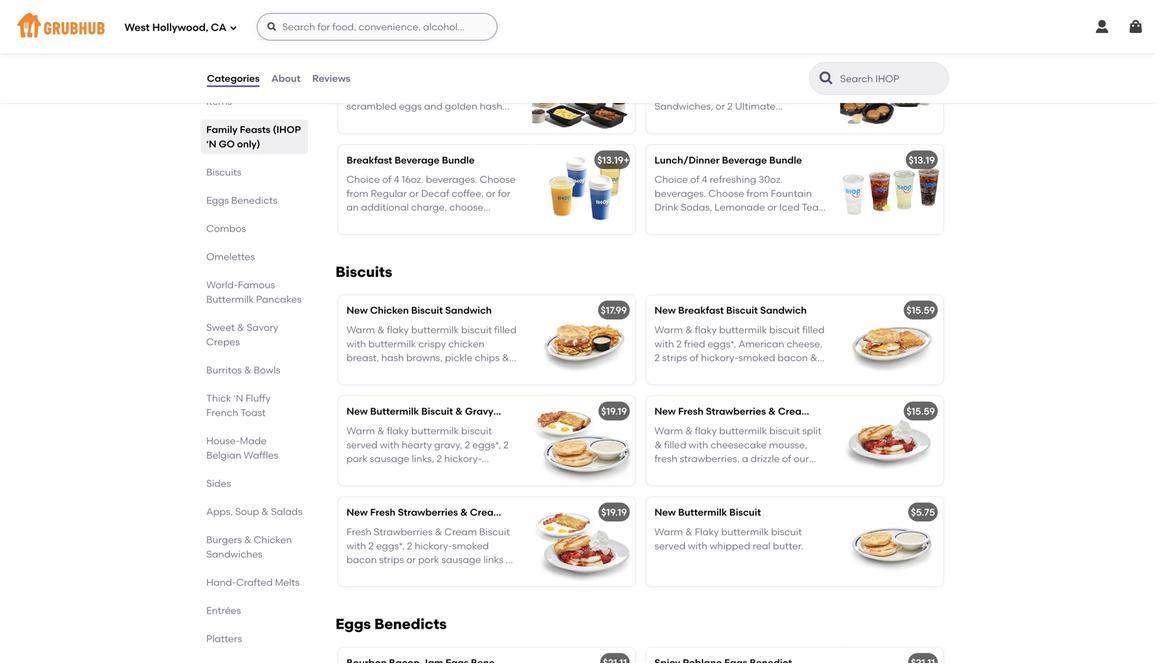 Task type: locate. For each thing, give the bounding box(es) containing it.
1 $47.99 + from the left
[[595, 53, 630, 65]]

0 vertical spatial buttermilk
[[206, 294, 254, 305]]

new buttermilk biscuit & gravy combo
[[347, 406, 531, 418]]

sodas,
[[681, 202, 713, 213]]

sandwich for new breakfast biscuit sandwich
[[761, 305, 807, 317]]

1 horizontal spatial beverage
[[722, 154, 767, 166]]

1 horizontal spatial sandwiches
[[771, 53, 828, 65]]

1 vertical spatial served
[[655, 541, 686, 552]]

0 horizontal spatial whipped
[[710, 541, 751, 552]]

& left gravy
[[456, 406, 463, 418]]

sausage left "links"
[[442, 554, 481, 566]]

flaky for hearty
[[387, 425, 409, 437]]

fresh inside fresh strawberries & cream biscuit with 2 eggs*, 2 hickory-smoked bacon strips or pork sausage links & hash browns.
[[347, 527, 372, 538]]

whipped down flaky
[[710, 541, 751, 552]]

biscuit down gravy
[[461, 425, 492, 437]]

0 vertical spatial strawberries
[[706, 406, 766, 418]]

pancake creations family feast with sausage image
[[532, 44, 636, 133]]

flaky
[[695, 527, 719, 538]]

sweet & savory crepes
[[206, 322, 278, 348]]

0 vertical spatial sandwiches
[[771, 53, 828, 65]]

family feasts (ihop 'n go only)
[[206, 124, 301, 150]]

with left hearty
[[380, 439, 400, 451]]

0 vertical spatial cream
[[778, 406, 811, 418]]

warm up *gravy
[[347, 425, 375, 437]]

or inside fresh strawberries & cream biscuit with 2 eggs*, 2 hickory-smoked bacon strips or pork sausage links & hash browns.
[[406, 554, 416, 566]]

0 horizontal spatial pork
[[347, 453, 368, 465]]

2 flaky from the left
[[695, 425, 717, 437]]

biscuit inside warm & flaky buttermilk biscuit served with whipped real butter.
[[772, 527, 802, 538]]

2 vertical spatial buttermilk
[[678, 507, 727, 519]]

buttermilk for new buttermilk biscuit & gravy combo
[[370, 406, 419, 418]]

fresh down the may
[[370, 507, 396, 519]]

1 vertical spatial whipped
[[710, 541, 751, 552]]

served inside warm & flaky buttermilk biscuit served with whipped real butter.
[[655, 541, 686, 552]]

2 $15.59 from the top
[[907, 406, 935, 418]]

1 horizontal spatial $47.99 +
[[904, 53, 938, 65]]

cream for biscuit
[[778, 406, 811, 418]]

+ for feast
[[932, 53, 938, 65]]

biscuit up the butter.
[[772, 527, 802, 538]]

omelettes
[[206, 251, 255, 263]]

with
[[501, 53, 521, 65], [380, 439, 400, 451], [689, 439, 709, 451], [347, 541, 366, 552], [688, 541, 708, 552]]

try our new menu items tab
[[206, 80, 303, 109]]

warm for warm & flaky buttermilk biscuit served with whipped real butter.
[[655, 527, 683, 538]]

0 vertical spatial eggs benedicts
[[206, 195, 278, 206]]

bourbon bacon jam eggs benedict image
[[532, 648, 636, 664]]

feast left sausage at the top of the page
[[473, 53, 499, 65]]

1 horizontal spatial or
[[768, 202, 777, 213]]

only)
[[237, 138, 260, 150]]

hickory- down new fresh strawberries & cream biscuit combo
[[415, 541, 452, 552]]

$47.99 right sausage at the top of the page
[[595, 53, 624, 65]]

of
[[691, 174, 700, 185], [782, 453, 792, 465]]

& inside sweet & savory crepes
[[237, 322, 244, 334]]

+
[[624, 53, 630, 65], [932, 53, 938, 65], [624, 154, 630, 166]]

warm & flaky buttermilk biscuit split & filled with cheesecake mousse, fresh strawberries, a drizzle of our old-fashioned syrup, whipped topping & powdered sugar.
[[655, 425, 822, 493]]

split
[[803, 425, 822, 437]]

$13.19
[[597, 154, 624, 166], [909, 154, 935, 166]]

0 horizontal spatial $47.99
[[595, 53, 624, 65]]

& up the may
[[377, 425, 385, 437]]

lunch/dinner beverage bundle
[[655, 154, 802, 166]]

cream
[[778, 406, 811, 418], [470, 507, 503, 519], [445, 527, 477, 538]]

fresh strawberries & cream biscuit with 2 eggs*, 2 hickory-smoked bacon strips or pork sausage links & hash browns.
[[347, 527, 513, 580]]

ihop
[[715, 216, 739, 227]]

0 vertical spatial biscuits
[[206, 166, 242, 178]]

0 vertical spatial served
[[347, 439, 378, 451]]

crafted
[[236, 577, 273, 589]]

0 horizontal spatial eggs benedicts
[[206, 195, 278, 206]]

0 horizontal spatial browns.
[[372, 568, 408, 580]]

2 $19.19 from the top
[[602, 507, 627, 519]]

hand-crafted melts
[[206, 577, 300, 589]]

or down new fresh strawberries & cream biscuit combo
[[406, 554, 416, 566]]

house-made belgian waffles tab
[[206, 434, 303, 463]]

new buttermilk biscuit & gravy combo image
[[532, 397, 636, 486]]

family inside family feasts (ihop 'n go only)
[[206, 124, 238, 136]]

0 horizontal spatial chicken
[[254, 534, 292, 546]]

& right burgers
[[244, 534, 252, 546]]

new for new fresh strawberries & cream biscuit
[[655, 406, 676, 418]]

& down new fresh strawberries & cream biscuit combo
[[435, 527, 442, 538]]

1 $47.99 from the left
[[595, 53, 624, 65]]

old-
[[655, 467, 676, 479]]

1 horizontal spatial hash
[[455, 467, 478, 479]]

new for new fresh strawberries & cream biscuit combo
[[347, 507, 368, 519]]

sandwiches up "search icon" in the right top of the page
[[771, 53, 828, 65]]

buttermilk
[[411, 425, 459, 437], [719, 425, 767, 437], [722, 527, 769, 538]]

1 vertical spatial eggs
[[336, 616, 371, 634]]

new for new buttermilk biscuit & gravy combo
[[347, 406, 368, 418]]

$15.59 for new fresh strawberries & cream biscuit
[[907, 406, 935, 418]]

1 vertical spatial fresh
[[370, 507, 396, 519]]

1 horizontal spatial bundle
[[770, 154, 802, 166]]

2 sandwich from the left
[[761, 305, 807, 317]]

0 horizontal spatial biscuits
[[206, 166, 242, 178]]

2 $47.99 from the left
[[904, 53, 932, 65]]

biscuits down only)
[[206, 166, 242, 178]]

0 horizontal spatial feast
[[473, 53, 499, 65]]

1 horizontal spatial benedicts
[[375, 616, 447, 634]]

pork down new fresh strawberries & cream biscuit combo
[[418, 554, 439, 566]]

1 horizontal spatial served
[[655, 541, 686, 552]]

hickory- down gravy,
[[444, 453, 482, 465]]

biscuits tab
[[206, 165, 303, 180]]

for down sodas,
[[700, 216, 713, 227]]

thick 'n fluffy french toast tab
[[206, 391, 303, 420]]

& right "links"
[[506, 554, 513, 566]]

2 beverage from the left
[[722, 154, 767, 166]]

1 vertical spatial sausage
[[442, 554, 481, 566]]

1 horizontal spatial combo
[[539, 507, 574, 519]]

0 vertical spatial $15.59
[[907, 305, 935, 317]]

1 horizontal spatial bacon
[[386, 467, 416, 479]]

pork inside fresh strawberries & cream biscuit with 2 eggs*, 2 hickory-smoked bacon strips or pork sausage links & hash browns.
[[418, 554, 439, 566]]

syrup,
[[726, 467, 754, 479]]

whipped up sugar.
[[756, 467, 797, 479]]

new fresh strawberries & cream biscuit
[[655, 406, 845, 418]]

of inside warm & flaky buttermilk biscuit split & filled with cheesecake mousse, fresh strawberries, a drizzle of our old-fashioned syrup, whipped topping & powdered sugar.
[[782, 453, 792, 465]]

for left dine-
[[700, 230, 713, 241]]

smoked inside warm & flaky buttermilk biscuit served with hearty gravy, 2 eggs*, 2 pork sausage links, 2 hickory- smoked bacon strips & hash browns. *gravy may contain pork.
[[347, 467, 383, 479]]

buttermilk up the real
[[722, 527, 769, 538]]

0 vertical spatial bacon
[[386, 467, 416, 479]]

1 vertical spatial eggs*,
[[376, 541, 405, 552]]

biscuit up "mousse,"
[[770, 425, 800, 437]]

spicy poblano eggs benedict image
[[841, 648, 944, 664]]

$5.75
[[911, 507, 935, 519]]

buttermilk up gravy,
[[411, 425, 459, 437]]

$47.99 up search ihop search field
[[904, 53, 932, 65]]

beverage for breakfast
[[395, 154, 440, 166]]

'n left only)
[[206, 138, 217, 150]]

melts
[[275, 577, 300, 589]]

1 vertical spatial $19.19
[[602, 507, 627, 519]]

sausage inside warm & flaky buttermilk biscuit served with hearty gravy, 2 eggs*, 2 pork sausage links, 2 hickory- smoked bacon strips & hash browns. *gravy may contain pork.
[[370, 453, 410, 465]]

(ihop
[[273, 124, 301, 136]]

0 vertical spatial fresh
[[678, 406, 704, 418]]

strips inside fresh strawberries & cream biscuit with 2 eggs*, 2 hickory-smoked bacon strips or pork sausage links & hash browns.
[[379, 554, 404, 566]]

1 $13.19 from the left
[[597, 154, 624, 166]]

for
[[700, 216, 713, 227], [700, 230, 713, 241]]

breakfast
[[347, 154, 392, 166], [678, 305, 724, 317]]

0 horizontal spatial beverage
[[395, 154, 440, 166]]

flaky up hearty
[[387, 425, 409, 437]]

fresh
[[655, 453, 678, 465]]

1 horizontal spatial strips
[[418, 467, 443, 479]]

0 horizontal spatial $47.99 +
[[595, 53, 630, 65]]

flaky for filled
[[695, 425, 717, 437]]

go left only.
[[754, 216, 770, 227]]

$47.99 for steakburgers & chicken sandwiches family feast
[[904, 53, 932, 65]]

warm up filled
[[655, 425, 683, 437]]

flaky inside warm & flaky buttermilk biscuit split & filled with cheesecake mousse, fresh strawberries, a drizzle of our old-fashioned syrup, whipped topping & powdered sugar.
[[695, 425, 717, 437]]

world-famous buttermilk pancakes
[[206, 279, 302, 305]]

or
[[768, 202, 777, 213], [406, 554, 416, 566]]

0 vertical spatial smoked
[[347, 467, 383, 479]]

0 vertical spatial $19.19
[[602, 406, 627, 418]]

0 vertical spatial benedicts
[[231, 195, 278, 206]]

strawberries up cheesecake
[[706, 406, 766, 418]]

cream up split
[[778, 406, 811, 418]]

2 $13.19 from the left
[[909, 154, 935, 166]]

1 horizontal spatial 'n
[[234, 393, 243, 404]]

west hollywood, ca
[[125, 21, 227, 34]]

0 horizontal spatial sausage
[[370, 453, 410, 465]]

& right soup at bottom left
[[261, 506, 269, 518]]

& inside apps, soup & salads tab
[[261, 506, 269, 518]]

0 vertical spatial pork
[[347, 453, 368, 465]]

pork up *gravy
[[347, 453, 368, 465]]

strawberries for flaky
[[706, 406, 766, 418]]

with up strawberries,
[[689, 439, 709, 451]]

sausage up the may
[[370, 453, 410, 465]]

*gravy
[[347, 481, 379, 493]]

hand-
[[206, 577, 236, 589]]

sandwich for new chicken biscuit sandwich
[[445, 305, 492, 317]]

with down *gravy
[[347, 541, 366, 552]]

1 horizontal spatial $13.19
[[909, 154, 935, 166]]

crepes
[[206, 336, 240, 348]]

go inside family feasts (ihop 'n go only)
[[219, 138, 235, 150]]

2 horizontal spatial chicken
[[730, 53, 769, 65]]

browns. inside fresh strawberries & cream biscuit with 2 eggs*, 2 hickory-smoked bacon strips or pork sausage links & hash browns.
[[372, 568, 408, 580]]

fresh up filled
[[678, 406, 704, 418]]

biscuit inside warm & flaky buttermilk biscuit served with hearty gravy, 2 eggs*, 2 pork sausage links, 2 hickory- smoked bacon strips & hash browns. *gravy may contain pork.
[[461, 425, 492, 437]]

buttermilk up hearty
[[370, 406, 419, 418]]

$47.99 + right sausage at the top of the page
[[595, 53, 630, 65]]

omelettes tab
[[206, 250, 303, 264]]

served up *gravy
[[347, 439, 378, 451]]

sandwiches
[[771, 53, 828, 65], [206, 549, 263, 561]]

buttermilk up flaky
[[678, 507, 727, 519]]

0 horizontal spatial combo
[[496, 406, 531, 418]]

combos tab
[[206, 221, 303, 236]]

or up only.
[[768, 202, 777, 213]]

of left 4
[[691, 174, 700, 185]]

0 vertical spatial 'n
[[206, 138, 217, 150]]

Search IHOP search field
[[839, 72, 944, 85]]

1 vertical spatial cream
[[470, 507, 503, 519]]

real
[[753, 541, 771, 552]]

warm inside warm & flaky buttermilk biscuit split & filled with cheesecake mousse, fresh strawberries, a drizzle of our old-fashioned syrup, whipped topping & powdered sugar.
[[655, 425, 683, 437]]

eggs*,
[[473, 439, 501, 451], [376, 541, 405, 552]]

burgers & chicken sandwiches
[[206, 534, 292, 561]]

cream down new fresh strawberries & cream biscuit combo
[[445, 527, 477, 538]]

1 vertical spatial $15.59
[[907, 406, 935, 418]]

warm left flaky
[[655, 527, 683, 538]]

1 horizontal spatial eggs*,
[[473, 439, 501, 451]]

1 horizontal spatial buttermilk
[[370, 406, 419, 418]]

buttermilk inside warm & flaky buttermilk biscuit split & filled with cheesecake mousse, fresh strawberries, a drizzle of our old-fashioned syrup, whipped topping & powdered sugar.
[[719, 425, 767, 437]]

0 horizontal spatial eggs*,
[[376, 541, 405, 552]]

biscuits inside biscuits tab
[[206, 166, 242, 178]]

fluffy
[[246, 393, 271, 404]]

flaky up strawberries,
[[695, 425, 717, 437]]

entrées tab
[[206, 604, 303, 618]]

0 vertical spatial strips
[[418, 467, 443, 479]]

1 vertical spatial pork
[[418, 554, 439, 566]]

butter.
[[773, 541, 804, 552]]

filled
[[664, 439, 687, 451]]

0 vertical spatial hickory-
[[444, 453, 482, 465]]

0 vertical spatial browns.
[[480, 467, 516, 479]]

flaky
[[387, 425, 409, 437], [695, 425, 717, 437]]

0 horizontal spatial family
[[206, 124, 238, 136]]

2 vertical spatial 'n
[[234, 393, 243, 404]]

whipped inside warm & flaky buttermilk biscuit served with whipped real butter.
[[710, 541, 751, 552]]

+ for sausage
[[624, 53, 630, 65]]

in.
[[740, 230, 750, 241]]

available
[[655, 216, 698, 227]]

burritos
[[206, 365, 242, 376]]

biscuit inside warm & flaky buttermilk biscuit split & filled with cheesecake mousse, fresh strawberries, a drizzle of our old-fashioned syrup, whipped topping & powdered sugar.
[[770, 425, 800, 437]]

available
[[655, 230, 698, 241]]

& right sweet
[[237, 322, 244, 334]]

0 horizontal spatial $13.19
[[597, 154, 624, 166]]

benedicts
[[231, 195, 278, 206], [375, 616, 447, 634]]

family right creations
[[439, 53, 471, 65]]

'n inside family feasts (ihop 'n go only)
[[206, 138, 217, 150]]

sandwiches down burgers
[[206, 549, 263, 561]]

burritos & bowls tab
[[206, 363, 303, 378]]

1 vertical spatial go
[[754, 216, 770, 227]]

0 vertical spatial breakfast
[[347, 154, 392, 166]]

2 vertical spatial fresh
[[347, 527, 372, 538]]

2 bundle from the left
[[770, 154, 802, 166]]

eggs
[[206, 195, 229, 206], [336, 616, 371, 634]]

eggs benedicts inside tab
[[206, 195, 278, 206]]

buttermilk inside warm & flaky buttermilk biscuit served with hearty gravy, 2 eggs*, 2 pork sausage links, 2 hickory- smoked bacon strips & hash browns. *gravy may contain pork.
[[411, 425, 459, 437]]

& right steakburgers
[[721, 53, 728, 65]]

$19.19 for new fresh strawberries & cream biscuit
[[602, 406, 627, 418]]

0 vertical spatial of
[[691, 174, 700, 185]]

1 vertical spatial sandwiches
[[206, 549, 263, 561]]

1 flaky from the left
[[387, 425, 409, 437]]

sandwich
[[445, 305, 492, 317], [761, 305, 807, 317]]

platters tab
[[206, 632, 303, 647]]

1 feast from the left
[[473, 53, 499, 65]]

2 horizontal spatial svg image
[[1128, 19, 1145, 35]]

steakburgers & chicken sandwiches family feast image
[[841, 44, 944, 133]]

chicken inside burgers & chicken sandwiches
[[254, 534, 292, 546]]

powdered
[[703, 481, 751, 493]]

strawberries down contain
[[398, 507, 458, 519]]

biscuit for mousse,
[[770, 425, 800, 437]]

family up "search icon" in the right top of the page
[[831, 53, 862, 65]]

fresh down *gravy
[[347, 527, 372, 538]]

fountain
[[771, 188, 812, 199]]

eggs*, down gravy
[[473, 439, 501, 451]]

1 vertical spatial for
[[700, 230, 713, 241]]

strawberries down the may
[[374, 527, 433, 538]]

1 beverage from the left
[[395, 154, 440, 166]]

$47.99 + up search ihop search field
[[904, 53, 938, 65]]

0 vertical spatial combo
[[496, 406, 531, 418]]

breakfast beverage bundle image
[[532, 145, 636, 234]]

0 horizontal spatial buttermilk
[[206, 294, 254, 305]]

1 horizontal spatial sausage
[[442, 554, 481, 566]]

smoked up "links"
[[452, 541, 489, 552]]

buttermilk down world- at the top
[[206, 294, 254, 305]]

0 horizontal spatial sandwiches
[[206, 549, 263, 561]]

2 vertical spatial chicken
[[254, 534, 292, 546]]

Search for food, convenience, alcohol... search field
[[257, 13, 498, 41]]

bundle
[[442, 154, 475, 166], [770, 154, 802, 166]]

0 vertical spatial for
[[700, 216, 713, 227]]

feast up search ihop search field
[[864, 53, 890, 65]]

'n up in.
[[742, 216, 751, 227]]

1 horizontal spatial pork
[[418, 554, 439, 566]]

with inside fresh strawberries & cream biscuit with 2 eggs*, 2 hickory-smoked bacon strips or pork sausage links & hash browns.
[[347, 541, 366, 552]]

bundle for breakfast beverage bundle
[[442, 154, 475, 166]]

0 vertical spatial whipped
[[756, 467, 797, 479]]

+ left lunch/dinner
[[624, 154, 630, 166]]

1 horizontal spatial eggs
[[336, 616, 371, 634]]

1 vertical spatial strawberries
[[398, 507, 458, 519]]

1 vertical spatial breakfast
[[678, 305, 724, 317]]

biscuits
[[206, 166, 242, 178], [336, 263, 392, 281]]

1 horizontal spatial feast
[[864, 53, 890, 65]]

1 bundle from the left
[[442, 154, 475, 166]]

4
[[702, 174, 708, 185]]

breakfast beverage bundle
[[347, 154, 475, 166]]

1 vertical spatial hickory-
[[415, 541, 452, 552]]

1 vertical spatial buttermilk
[[370, 406, 419, 418]]

1 $15.59 from the top
[[907, 305, 935, 317]]

eggs*, down the may
[[376, 541, 405, 552]]

soup
[[235, 506, 259, 518]]

strips inside warm & flaky buttermilk biscuit served with hearty gravy, 2 eggs*, 2 pork sausage links, 2 hickory- smoked bacon strips & hash browns. *gravy may contain pork.
[[418, 467, 443, 479]]

warm inside warm & flaky buttermilk biscuit served with hearty gravy, 2 eggs*, 2 pork sausage links, 2 hickory- smoked bacon strips & hash browns. *gravy may contain pork.
[[347, 425, 375, 437]]

buttermilk up cheesecake
[[719, 425, 767, 437]]

1 horizontal spatial go
[[754, 216, 770, 227]]

0 horizontal spatial bacon
[[347, 554, 377, 566]]

1 vertical spatial or
[[406, 554, 416, 566]]

2 $47.99 + from the left
[[904, 53, 938, 65]]

0 vertical spatial eggs
[[206, 195, 229, 206]]

gravy,
[[434, 439, 463, 451]]

& left flaky
[[686, 527, 693, 538]]

categories button
[[206, 54, 260, 103]]

smoked up *gravy
[[347, 467, 383, 479]]

& left bowls
[[244, 365, 252, 376]]

'n
[[206, 138, 217, 150], [742, 216, 751, 227], [234, 393, 243, 404]]

beverage
[[395, 154, 440, 166], [722, 154, 767, 166]]

cream up "links"
[[470, 507, 503, 519]]

new chicken biscuit sandwich
[[347, 305, 492, 317]]

svg image
[[1094, 19, 1111, 35], [1128, 19, 1145, 35], [229, 24, 238, 32]]

made
[[240, 435, 267, 447]]

hickory- inside warm & flaky buttermilk biscuit served with hearty gravy, 2 eggs*, 2 pork sausage links, 2 hickory- smoked bacon strips & hash browns. *gravy may contain pork.
[[444, 453, 482, 465]]

served inside warm & flaky buttermilk biscuit served with hearty gravy, 2 eggs*, 2 pork sausage links, 2 hickory- smoked bacon strips & hash browns. *gravy may contain pork.
[[347, 439, 378, 451]]

1 horizontal spatial sandwich
[[761, 305, 807, 317]]

strawberries
[[706, 406, 766, 418], [398, 507, 458, 519], [374, 527, 433, 538]]

1 vertical spatial of
[[782, 453, 792, 465]]

1 vertical spatial bacon
[[347, 554, 377, 566]]

+ left steakburgers
[[624, 53, 630, 65]]

1 vertical spatial combo
[[539, 507, 574, 519]]

0 horizontal spatial strips
[[379, 554, 404, 566]]

family down items at the left
[[206, 124, 238, 136]]

ca
[[211, 21, 227, 34]]

go left only)
[[219, 138, 235, 150]]

warm inside warm & flaky buttermilk biscuit served with whipped real butter.
[[655, 527, 683, 538]]

bacon
[[386, 467, 416, 479], [347, 554, 377, 566]]

only.
[[772, 216, 793, 227]]

lunch/dinner beverage bundle image
[[841, 145, 944, 234]]

1 horizontal spatial smoked
[[452, 541, 489, 552]]

sandwiches inside burgers & chicken sandwiches
[[206, 549, 263, 561]]

1 $19.19 from the top
[[602, 406, 627, 418]]

'n right thick
[[234, 393, 243, 404]]

0 horizontal spatial eggs
[[206, 195, 229, 206]]

0 horizontal spatial smoked
[[347, 467, 383, 479]]

of down "mousse,"
[[782, 453, 792, 465]]

flaky inside warm & flaky buttermilk biscuit served with hearty gravy, 2 eggs*, 2 pork sausage links, 2 hickory- smoked bacon strips & hash browns. *gravy may contain pork.
[[387, 425, 409, 437]]

biscuits up new chicken biscuit sandwich
[[336, 263, 392, 281]]

with down flaky
[[688, 541, 708, 552]]

smoked inside fresh strawberries & cream biscuit with 2 eggs*, 2 hickory-smoked bacon strips or pork sausage links & hash browns.
[[452, 541, 489, 552]]

+ up search ihop search field
[[932, 53, 938, 65]]

buttermilk
[[206, 294, 254, 305], [370, 406, 419, 418], [678, 507, 727, 519]]

new breakfast biscuit sandwich image
[[841, 296, 944, 385]]

1 sandwich from the left
[[445, 305, 492, 317]]

of inside choice of 4 refreshing 30oz. beverages.  choose from fountain drink sodas, lemonade or iced tea. available for ihop 'n go only. not available for dine-in.
[[691, 174, 700, 185]]

served down new buttermilk biscuit
[[655, 541, 686, 552]]



Task type: describe. For each thing, give the bounding box(es) containing it.
waffles
[[244, 450, 278, 462]]

sides tab
[[206, 477, 303, 491]]

2 feast from the left
[[864, 53, 890, 65]]

sugar.
[[753, 481, 782, 493]]

& down the pork.
[[460, 507, 468, 519]]

tea.
[[802, 202, 821, 213]]

hash inside warm & flaky buttermilk biscuit served with hearty gravy, 2 eggs*, 2 pork sausage links, 2 hickory- smoked bacon strips & hash browns. *gravy may contain pork.
[[455, 467, 478, 479]]

& up fresh
[[655, 439, 662, 451]]

about
[[271, 72, 301, 84]]

1 horizontal spatial breakfast
[[678, 305, 724, 317]]

1 horizontal spatial family
[[439, 53, 471, 65]]

drink
[[655, 202, 679, 213]]

pancakes
[[256, 294, 302, 305]]

chicken for steakburgers & chicken sandwiches family feast
[[730, 53, 769, 65]]

cream inside fresh strawberries & cream biscuit with 2 eggs*, 2 hickory-smoked bacon strips or pork sausage links & hash browns.
[[445, 527, 477, 538]]

burritos & bowls
[[206, 365, 280, 376]]

burgers & chicken sandwiches tab
[[206, 533, 303, 562]]

& inside burgers & chicken sandwiches
[[244, 534, 252, 546]]

steakburgers
[[655, 53, 718, 65]]

new chicken biscuit sandwich image
[[532, 296, 636, 385]]

new for new chicken biscuit sandwich
[[347, 305, 368, 317]]

lemonade
[[715, 202, 765, 213]]

steakburgers & chicken sandwiches family feast
[[655, 53, 890, 65]]

topping
[[655, 481, 692, 493]]

entrées
[[206, 605, 241, 617]]

main navigation navigation
[[0, 0, 1156, 54]]

warm for warm & flaky buttermilk biscuit split & filled with cheesecake mousse, fresh strawberries, a drizzle of our old-fashioned syrup, whipped topping & powdered sugar.
[[655, 425, 683, 437]]

salads
[[271, 506, 303, 518]]

'n inside choice of 4 refreshing 30oz. beverages.  choose from fountain drink sodas, lemonade or iced tea. available for ihop 'n go only. not available for dine-in.
[[742, 216, 751, 227]]

new fresh strawberries & cream biscuit combo
[[347, 507, 574, 519]]

sausage inside fresh strawberries & cream biscuit with 2 eggs*, 2 hickory-smoked bacon strips or pork sausage links & hash browns.
[[442, 554, 481, 566]]

eggs benedicts tab
[[206, 193, 303, 208]]

1 horizontal spatial eggs benedicts
[[336, 616, 447, 634]]

belgian
[[206, 450, 241, 462]]

platters
[[206, 634, 242, 645]]

benedicts inside tab
[[231, 195, 278, 206]]

buttermilk for drizzle
[[719, 425, 767, 437]]

mousse,
[[769, 439, 808, 451]]

not
[[795, 216, 813, 227]]

$13.19 +
[[597, 154, 630, 166]]

fresh for &
[[678, 406, 704, 418]]

links
[[484, 554, 504, 566]]

french
[[206, 407, 238, 419]]

& up the pork.
[[446, 467, 453, 479]]

& up "mousse,"
[[769, 406, 776, 418]]

buttermilk inside warm & flaky buttermilk biscuit served with whipped real butter.
[[722, 527, 769, 538]]

30oz.
[[759, 174, 783, 185]]

go inside choice of 4 refreshing 30oz. beverages.  choose from fountain drink sodas, lemonade or iced tea. available for ihop 'n go only. not available for dine-in.
[[754, 216, 770, 227]]

family feasts (ihop 'n go only) tab
[[206, 122, 303, 151]]

buttermilk inside world-famous buttermilk pancakes
[[206, 294, 254, 305]]

pork inside warm & flaky buttermilk biscuit served with hearty gravy, 2 eggs*, 2 pork sausage links, 2 hickory- smoked bacon strips & hash browns. *gravy may contain pork.
[[347, 453, 368, 465]]

bacon inside warm & flaky buttermilk biscuit served with hearty gravy, 2 eggs*, 2 pork sausage links, 2 hickory- smoked bacon strips & hash browns. *gravy may contain pork.
[[386, 467, 416, 479]]

$47.99 + for feast
[[904, 53, 938, 65]]

new buttermilk biscuit image
[[841, 498, 944, 587]]

or inside choice of 4 refreshing 30oz. beverages.  choose from fountain drink sodas, lemonade or iced tea. available for ihop 'n go only. not available for dine-in.
[[768, 202, 777, 213]]

our
[[222, 81, 240, 93]]

1 for from the top
[[700, 216, 713, 227]]

& inside warm & flaky buttermilk biscuit served with whipped real butter.
[[686, 527, 693, 538]]

'n inside thick 'n fluffy french toast
[[234, 393, 243, 404]]

sides
[[206, 478, 231, 490]]

may
[[381, 481, 402, 493]]

drizzle
[[751, 453, 780, 465]]

famous
[[238, 279, 275, 291]]

iced
[[780, 202, 800, 213]]

$19.19 for new buttermilk biscuit
[[602, 507, 627, 519]]

beverage for lunch/dinner
[[722, 154, 767, 166]]

new for new breakfast biscuit sandwich
[[655, 305, 676, 317]]

our
[[794, 453, 809, 465]]

sandwiches for burgers
[[206, 549, 263, 561]]

fashioned
[[676, 467, 724, 479]]

combos
[[206, 223, 246, 235]]

lunch/dinner
[[655, 154, 720, 166]]

strawberries for &
[[398, 507, 458, 519]]

strawberries,
[[680, 453, 740, 465]]

new for new buttermilk biscuit
[[655, 507, 676, 519]]

biscuit inside fresh strawberries & cream biscuit with 2 eggs*, 2 hickory-smoked bacon strips or pork sausage links & hash browns.
[[479, 527, 510, 538]]

$13.19 for $13.19 +
[[597, 154, 624, 166]]

cream for biscuit
[[470, 507, 503, 519]]

cheesecake
[[711, 439, 767, 451]]

about button
[[271, 54, 301, 103]]

$47.99 + for sausage
[[595, 53, 630, 65]]

pork.
[[442, 481, 466, 493]]

new inside try our new menu items
[[242, 81, 263, 93]]

bacon inside fresh strawberries & cream biscuit with 2 eggs*, 2 hickory-smoked bacon strips or pork sausage links & hash browns.
[[347, 554, 377, 566]]

choice
[[655, 174, 688, 185]]

with left sausage at the top of the page
[[501, 53, 521, 65]]

hand-crafted melts tab
[[206, 576, 303, 590]]

eggs*, inside warm & flaky buttermilk biscuit served with hearty gravy, 2 eggs*, 2 pork sausage links, 2 hickory- smoked bacon strips & hash browns. *gravy may contain pork.
[[473, 439, 501, 451]]

warm & flaky buttermilk biscuit served with hearty gravy, 2 eggs*, 2 pork sausage links, 2 hickory- smoked bacon strips & hash browns. *gravy may contain pork.
[[347, 425, 516, 493]]

new breakfast biscuit sandwich
[[655, 305, 807, 317]]

search icon image
[[819, 70, 835, 87]]

& down fashioned
[[694, 481, 701, 493]]

try our new menu items
[[206, 81, 291, 107]]

toast
[[241, 407, 266, 419]]

menu
[[265, 81, 291, 93]]

warm for warm & flaky buttermilk biscuit served with hearty gravy, 2 eggs*, 2 pork sausage links, 2 hickory- smoked bacon strips & hash browns. *gravy may contain pork.
[[347, 425, 375, 437]]

1 vertical spatial benedicts
[[375, 616, 447, 634]]

served for warm & flaky buttermilk biscuit served with whipped real butter.
[[655, 541, 686, 552]]

0 horizontal spatial svg image
[[229, 24, 238, 32]]

world-famous buttermilk pancakes tab
[[206, 278, 303, 307]]

biscuit for eggs*,
[[461, 425, 492, 437]]

& up filled
[[686, 425, 693, 437]]

reviews
[[312, 72, 351, 84]]

apps, soup & salads
[[206, 506, 303, 518]]

beverages.
[[655, 188, 706, 199]]

reviews button
[[312, 54, 351, 103]]

hollywood,
[[152, 21, 208, 34]]

fresh for strawberries
[[370, 507, 396, 519]]

hickory- inside fresh strawberries & cream biscuit with 2 eggs*, 2 hickory-smoked bacon strips or pork sausage links & hash browns.
[[415, 541, 452, 552]]

bundle for lunch/dinner beverage bundle
[[770, 154, 802, 166]]

whipped inside warm & flaky buttermilk biscuit split & filled with cheesecake mousse, fresh strawberries, a drizzle of our old-fashioned syrup, whipped topping & powdered sugar.
[[756, 467, 797, 479]]

1 vertical spatial biscuits
[[336, 263, 392, 281]]

hash inside fresh strawberries & cream biscuit with 2 eggs*, 2 hickory-smoked bacon strips or pork sausage links & hash browns.
[[347, 568, 369, 580]]

browns. inside warm & flaky buttermilk biscuit served with hearty gravy, 2 eggs*, 2 pork sausage links, 2 hickory- smoked bacon strips & hash browns. *gravy may contain pork.
[[480, 467, 516, 479]]

house-made belgian waffles
[[206, 435, 278, 462]]

svg image
[[267, 21, 278, 32]]

$13.19 for $13.19
[[909, 154, 935, 166]]

served for warm & flaky buttermilk biscuit served with hearty gravy, 2 eggs*, 2 pork sausage links, 2 hickory- smoked bacon strips & hash browns. *gravy may contain pork.
[[347, 439, 378, 451]]

sandwiches for steakburgers
[[771, 53, 828, 65]]

sweet & savory crepes tab
[[206, 321, 303, 349]]

from
[[747, 188, 769, 199]]

$15.59 for new breakfast biscuit sandwich
[[907, 305, 935, 317]]

a
[[742, 453, 749, 465]]

thick 'n fluffy french toast
[[206, 393, 271, 419]]

house-
[[206, 435, 240, 447]]

new fresh strawberries & cream biscuit image
[[841, 397, 944, 486]]

west
[[125, 21, 150, 34]]

eggs inside tab
[[206, 195, 229, 206]]

bowls
[[254, 365, 280, 376]]

2 horizontal spatial family
[[831, 53, 862, 65]]

buttermilk for new buttermilk biscuit
[[678, 507, 727, 519]]

try
[[206, 81, 220, 93]]

new buttermilk biscuit
[[655, 507, 761, 519]]

links,
[[412, 453, 434, 465]]

creations
[[391, 53, 437, 65]]

buttermilk for links,
[[411, 425, 459, 437]]

dine-
[[715, 230, 740, 241]]

savory
[[247, 322, 278, 334]]

categories
[[207, 72, 260, 84]]

2 for from the top
[[700, 230, 713, 241]]

$47.99 for pancake creations family feast with sausage
[[595, 53, 624, 65]]

apps, soup & salads tab
[[206, 505, 303, 519]]

& inside the burritos & bowls tab
[[244, 365, 252, 376]]

pancake
[[347, 53, 388, 65]]

eggs*, inside fresh strawberries & cream biscuit with 2 eggs*, 2 hickory-smoked bacon strips or pork sausage links & hash browns.
[[376, 541, 405, 552]]

new fresh strawberries & cream biscuit combo image
[[532, 498, 636, 587]]

with inside warm & flaky buttermilk biscuit served with hearty gravy, 2 eggs*, 2 pork sausage links, 2 hickory- smoked bacon strips & hash browns. *gravy may contain pork.
[[380, 439, 400, 451]]

chicken for burgers & chicken sandwiches
[[254, 534, 292, 546]]

strawberries inside fresh strawberries & cream biscuit with 2 eggs*, 2 hickory-smoked bacon strips or pork sausage links & hash browns.
[[374, 527, 433, 538]]

refreshing
[[710, 174, 757, 185]]

choose
[[709, 188, 745, 199]]

$17.99
[[601, 305, 627, 317]]

with inside warm & flaky buttermilk biscuit split & filled with cheesecake mousse, fresh strawberries, a drizzle of our old-fashioned syrup, whipped topping & powdered sugar.
[[689, 439, 709, 451]]

1 horizontal spatial chicken
[[370, 305, 409, 317]]

0 horizontal spatial breakfast
[[347, 154, 392, 166]]

with inside warm & flaky buttermilk biscuit served with whipped real butter.
[[688, 541, 708, 552]]

1 horizontal spatial svg image
[[1094, 19, 1111, 35]]

sweet
[[206, 322, 235, 334]]

contain
[[404, 481, 440, 493]]

thick
[[206, 393, 231, 404]]

choice of 4 refreshing 30oz. beverages.  choose from fountain drink sodas, lemonade or iced tea. available for ihop 'n go only. not available for dine-in.
[[655, 174, 821, 241]]

world-
[[206, 279, 238, 291]]

sausage
[[524, 53, 565, 65]]

warm & flaky buttermilk biscuit served with whipped real butter.
[[655, 527, 804, 552]]



Task type: vqa. For each thing, say whether or not it's contained in the screenshot.
'Biscuits' to the right
yes



